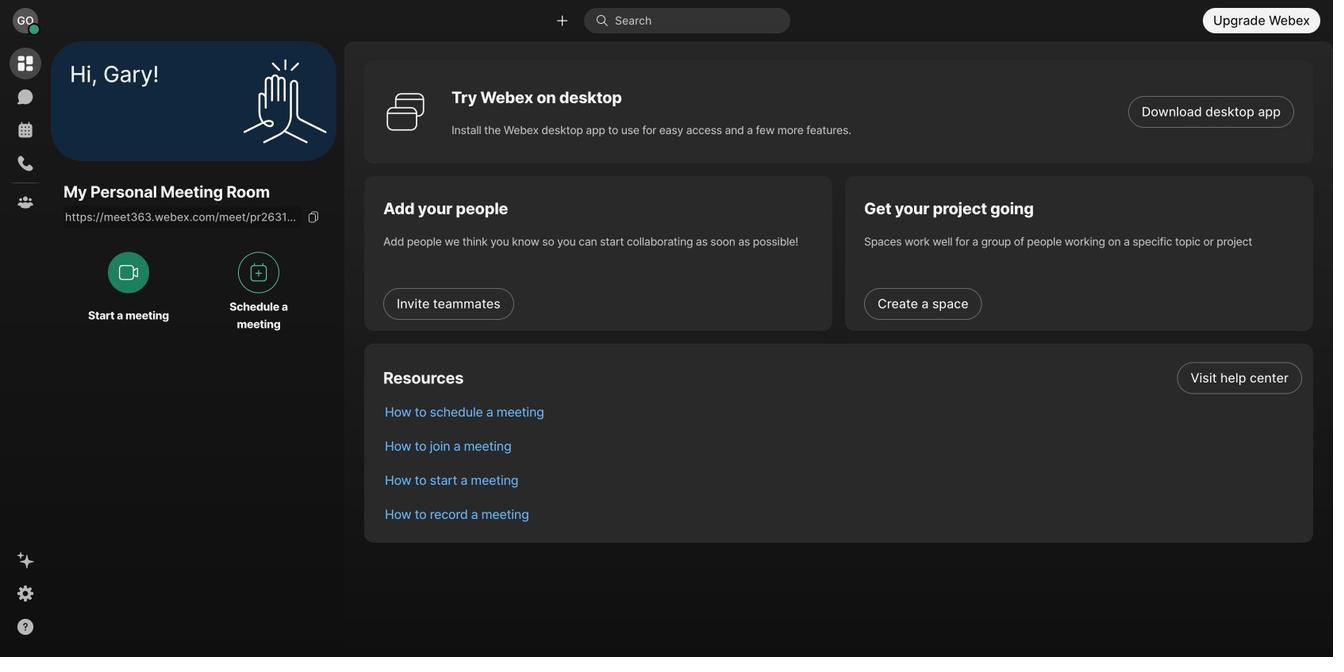 Task type: locate. For each thing, give the bounding box(es) containing it.
navigation
[[0, 41, 51, 657]]

two hands high fiving image
[[237, 54, 333, 149]]

2 list item from the top
[[372, 395, 1314, 430]]

list item
[[372, 361, 1314, 395], [372, 395, 1314, 430], [372, 430, 1314, 464], [372, 464, 1314, 498], [372, 498, 1314, 532]]

None text field
[[64, 206, 302, 228]]



Task type: describe. For each thing, give the bounding box(es) containing it.
4 list item from the top
[[372, 464, 1314, 498]]

3 list item from the top
[[372, 430, 1314, 464]]

1 list item from the top
[[372, 361, 1314, 395]]

5 list item from the top
[[372, 498, 1314, 532]]

webex tab list
[[10, 48, 41, 218]]



Task type: vqa. For each thing, say whether or not it's contained in the screenshot.
option group on the top of page
no



